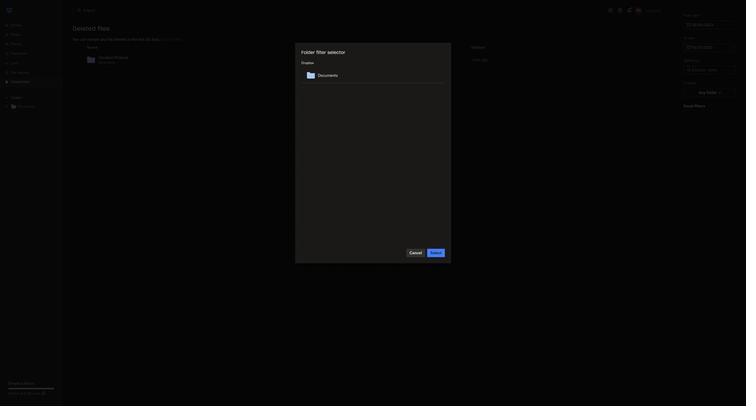 Task type: describe. For each thing, give the bounding box(es) containing it.
30
[[145, 37, 150, 42]]

from date
[[684, 14, 699, 17]]

deleted inside list item
[[11, 80, 22, 84]]

vacation pictures documents
[[98, 55, 128, 64]]

of
[[20, 392, 23, 396]]

shared
[[11, 42, 22, 46]]

days.
[[151, 37, 160, 42]]

all files
[[11, 23, 22, 27]]

deleted
[[114, 37, 127, 42]]

deleted files inside list item
[[11, 80, 29, 84]]

From date text field
[[692, 22, 731, 28]]

deleted by
[[684, 59, 700, 63]]

2
[[24, 392, 26, 396]]

to
[[684, 36, 687, 40]]

date for to date
[[688, 36, 695, 40]]

folder
[[301, 50, 315, 55]]

select this row column header
[[73, 43, 86, 53]]

all files link
[[4, 21, 62, 30]]

0 bytes of 2 gb used
[[8, 392, 39, 396]]

in folder
[[684, 81, 696, 85]]

folder filter selector dialog
[[295, 43, 451, 264]]

documents row
[[301, 68, 445, 83]]

used
[[32, 392, 39, 396]]

more
[[172, 37, 181, 42]]

can
[[80, 37, 86, 42]]

min
[[474, 58, 480, 62]]

filter
[[316, 50, 326, 55]]

2 horizontal spatial files
[[97, 25, 110, 32]]

folders button
[[0, 94, 62, 102]]

dropbox basic
[[8, 382, 34, 386]]

folder filter selector
[[301, 50, 345, 55]]

select button
[[427, 249, 445, 257]]

basic
[[24, 382, 34, 386]]

dropbox image
[[4, 5, 15, 16]]

table containing name
[[73, 43, 669, 68]]

upgrade
[[646, 8, 661, 13]]

photos
[[11, 33, 21, 37]]

name
[[87, 45, 98, 50]]

get more space image
[[40, 391, 47, 397]]

dropbox for dropbox basic
[[8, 382, 24, 386]]

bytes
[[11, 392, 19, 396]]

file requests
[[11, 71, 30, 75]]

deleted up the can
[[73, 25, 96, 32]]

1
[[471, 58, 473, 62]]

deleted files list item
[[0, 77, 62, 87]]



Task type: locate. For each thing, give the bounding box(es) containing it.
vacation
[[98, 55, 113, 60]]

in
[[128, 37, 131, 42]]

in
[[684, 81, 687, 85]]

2 vertical spatial documents
[[18, 105, 35, 109]]

0 horizontal spatial files
[[16, 23, 22, 27]]

0 vertical spatial deleted files
[[73, 25, 110, 32]]

photos link
[[4, 30, 62, 39]]

deleted files link
[[4, 77, 62, 87]]

To date text field
[[692, 45, 731, 50]]

folders
[[11, 96, 23, 100]]

name column header
[[86, 43, 467, 53]]

date for from date
[[692, 14, 699, 17]]

deleted column header
[[467, 43, 669, 53]]

1 vertical spatial documents
[[318, 73, 338, 78]]

deleted down the file
[[11, 80, 22, 84]]

less image
[[4, 61, 9, 66]]

deleted
[[73, 25, 96, 32], [471, 45, 485, 50], [684, 59, 695, 63], [11, 80, 22, 84]]

folder
[[687, 81, 696, 85]]

files up any
[[97, 25, 110, 32]]

files
[[16, 23, 22, 27], [97, 25, 110, 32], [23, 80, 29, 84]]

less
[[11, 61, 18, 65]]

list containing all files
[[0, 18, 62, 90]]

cell inside table
[[73, 53, 86, 67]]

any
[[100, 37, 106, 42]]

last
[[138, 37, 144, 42]]

deleted left by
[[684, 59, 695, 63]]

1 horizontal spatial files
[[23, 80, 29, 84]]

deleted up min
[[471, 45, 485, 50]]

signatures
[[11, 51, 27, 55]]

you can restore any file deleted in the last 30 days. learn more
[[73, 37, 181, 42]]

documents inside vacation pictures documents
[[98, 61, 115, 64]]

documents for documents row
[[318, 73, 338, 78]]

all
[[11, 23, 15, 27]]

files down requests
[[23, 80, 29, 84]]

1 min ago
[[471, 58, 488, 62]]

1 vertical spatial deleted files
[[11, 80, 29, 84]]

documents table
[[301, 68, 445, 83]]

documents inside row
[[318, 73, 338, 78]]

restore vacation pictures row
[[73, 53, 669, 67]]

0 horizontal spatial dropbox
[[8, 382, 24, 386]]

documents link
[[10, 103, 58, 110]]

cancel button
[[406, 249, 425, 257]]

by
[[696, 59, 700, 63]]

ago
[[481, 58, 488, 62]]

dropbox for dropbox
[[301, 61, 314, 65]]

file
[[11, 71, 16, 75]]

files for all files link
[[16, 23, 22, 27]]

2 horizontal spatial documents
[[318, 73, 338, 78]]

select
[[430, 251, 442, 255]]

deleted inside column header
[[471, 45, 485, 50]]

the
[[132, 37, 137, 42]]

date right to
[[688, 36, 695, 40]]

from
[[684, 14, 691, 17]]

pictures
[[114, 55, 128, 60]]

1 horizontal spatial documents
[[98, 61, 115, 64]]

1 vertical spatial date
[[688, 36, 695, 40]]

table
[[73, 43, 669, 68]]

0 horizontal spatial documents
[[18, 105, 35, 109]]

files for deleted files link
[[23, 80, 29, 84]]

documents for documents link
[[18, 105, 35, 109]]

0 vertical spatial dropbox
[[301, 61, 314, 65]]

0 horizontal spatial deleted files
[[11, 80, 29, 84]]

requests
[[17, 71, 30, 75]]

1 vertical spatial dropbox
[[8, 382, 24, 386]]

files inside list item
[[23, 80, 29, 84]]

dropbox up bytes
[[8, 382, 24, 386]]

0 vertical spatial date
[[692, 14, 699, 17]]

date right from in the top of the page
[[692, 14, 699, 17]]

upgrade link
[[646, 8, 661, 13]]

documents down folder filter selector
[[318, 73, 338, 78]]

to date
[[684, 36, 695, 40]]

learn more link
[[161, 37, 181, 42]]

file requests link
[[4, 68, 62, 77]]

files right all
[[16, 23, 22, 27]]

shared link
[[4, 39, 62, 49]]

dropbox
[[301, 61, 314, 65], [8, 382, 24, 386]]

0 vertical spatial documents
[[98, 61, 115, 64]]

documents down the vacation
[[98, 61, 115, 64]]

dropbox inside folder filter selector dialog
[[301, 61, 314, 65]]

deleted files down file requests
[[11, 80, 29, 84]]

0
[[8, 392, 10, 396]]

deleted files
[[73, 25, 110, 32], [11, 80, 29, 84]]

restore
[[87, 37, 99, 42]]

date
[[692, 14, 699, 17], [688, 36, 695, 40]]

row
[[73, 43, 669, 53]]

deleted files up restore
[[73, 25, 110, 32]]

list
[[0, 18, 62, 90]]

selector
[[327, 50, 345, 55]]

learn
[[161, 37, 171, 42]]

1 horizontal spatial dropbox
[[301, 61, 314, 65]]

row containing name
[[73, 43, 669, 53]]

signatures link
[[4, 49, 62, 58]]

documents
[[98, 61, 115, 64], [318, 73, 338, 78], [18, 105, 35, 109]]

dropbox down folder
[[301, 61, 314, 65]]

1 horizontal spatial deleted files
[[73, 25, 110, 32]]

gb
[[27, 392, 31, 396]]

cell
[[73, 53, 86, 67], [428, 68, 436, 83], [436, 68, 445, 83]]

file
[[107, 37, 113, 42]]

cancel
[[410, 251, 422, 255]]

documents down folders button
[[18, 105, 35, 109]]

you
[[73, 37, 79, 42]]



Task type: vqa. For each thing, say whether or not it's contained in the screenshot.
"Photos" at top left
yes



